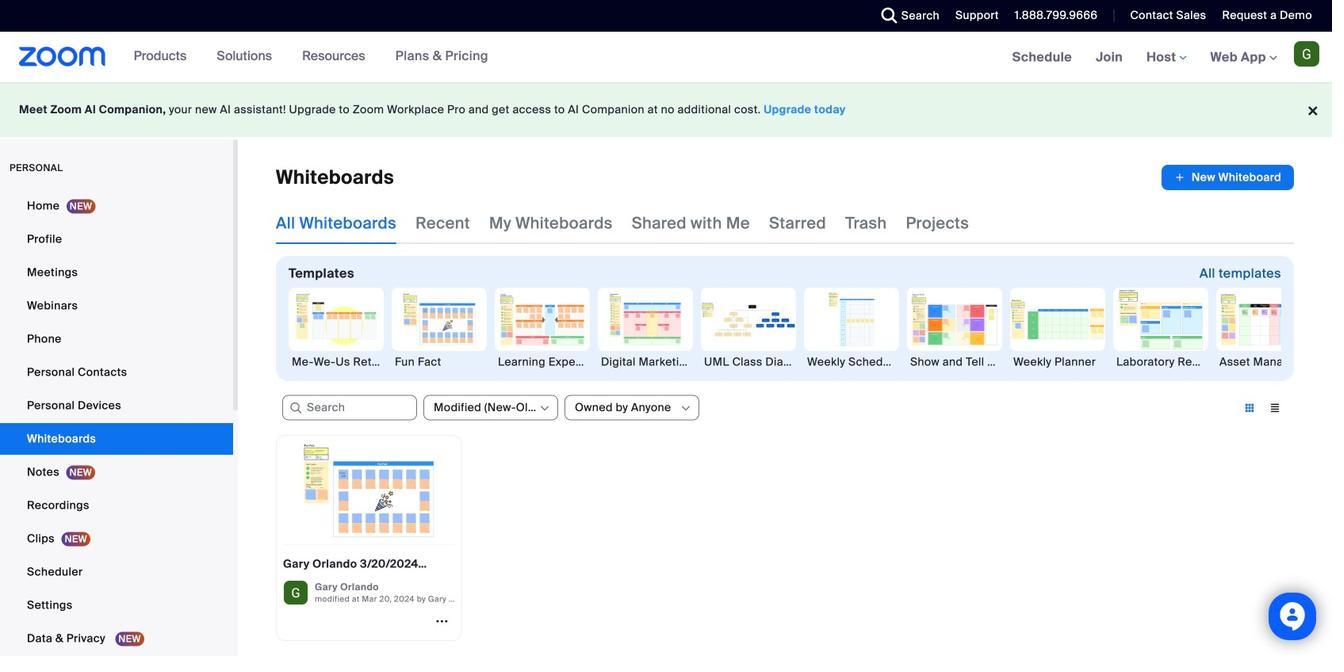 Task type: vqa. For each thing, say whether or not it's contained in the screenshot.
Companion,
no



Task type: describe. For each thing, give the bounding box(es) containing it.
laboratory report element
[[1113, 354, 1208, 370]]

digital marketing canvas element
[[598, 354, 693, 370]]

tabs of all whiteboard page tab list
[[276, 203, 969, 244]]

weekly schedule element
[[804, 354, 899, 370]]

more options for gary orlando 3/20/2024, 5:29:31 pm image
[[429, 615, 455, 629]]

1 horizontal spatial application
[[1162, 165, 1294, 190]]

application inside gary orlando 3/20/2024, 5:29:31 pm, modified at mar 20, 2024 by gary orlando, link element
[[283, 552, 455, 577]]

personal menu menu
[[0, 190, 233, 657]]

fun fact element
[[392, 354, 487, 370]]

owner: gary orlando image
[[283, 581, 308, 606]]

gary orlando 3/20/2024, 5:29:31 pm, modified at mar 20, 2024 by gary orlando, link element
[[276, 435, 462, 642]]

thumbnail of gary orlando 3/20/2024, 5:29:31 pm image
[[283, 442, 455, 539]]

me-we-us retrospective element
[[289, 354, 384, 370]]

weekly planner element
[[1010, 354, 1105, 370]]

meetings navigation
[[1000, 32, 1332, 84]]

zoom logo image
[[19, 47, 106, 67]]

add image
[[1174, 170, 1185, 186]]

list mode, not selected image
[[1262, 401, 1288, 415]]



Task type: locate. For each thing, give the bounding box(es) containing it.
Search text field
[[282, 395, 417, 421]]

uml class diagram element
[[701, 354, 796, 370]]

grid mode, selected image
[[1237, 401, 1262, 415]]

0 vertical spatial application
[[1162, 165, 1294, 190]]

1 vertical spatial application
[[283, 552, 455, 577]]

show and tell with a twist element
[[907, 354, 1002, 370]]

0 horizontal spatial application
[[283, 552, 455, 577]]

show options image
[[538, 403, 551, 415]]

footer
[[0, 82, 1332, 137]]

product information navigation
[[122, 32, 500, 82]]

learning experience canvas element
[[495, 354, 590, 370]]

banner
[[0, 32, 1332, 84]]

profile picture image
[[1294, 41, 1319, 67]]

application
[[1162, 165, 1294, 190], [283, 552, 455, 577]]

asset management element
[[1216, 354, 1311, 370]]



